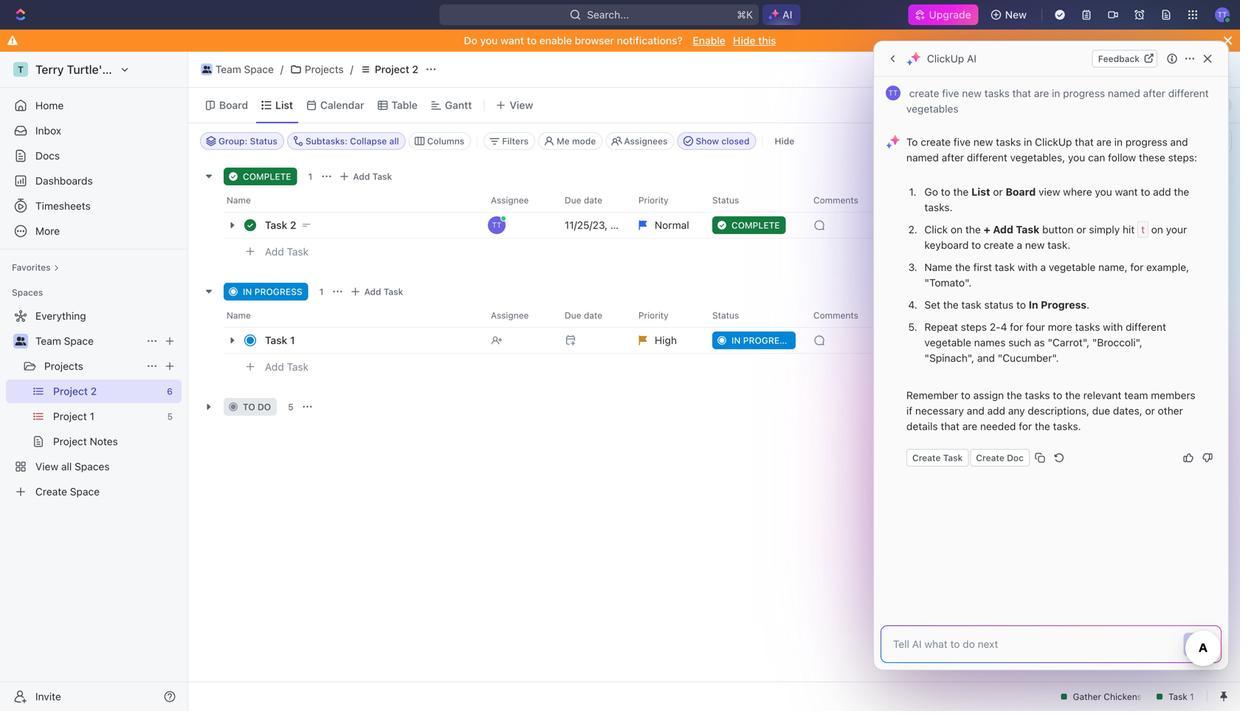 Task type: vqa. For each thing, say whether or not it's contained in the screenshot.
bottommost List
yes



Task type: locate. For each thing, give the bounding box(es) containing it.
clickup up vegetables,
[[1035, 136, 1073, 148]]

complete
[[243, 171, 291, 182], [732, 220, 780, 230]]

or left simply at top
[[1077, 223, 1087, 236]]

status for normal
[[713, 195, 739, 205]]

projects up calendar 'link'
[[305, 63, 344, 75]]

collapse
[[350, 136, 387, 146]]

2 / from the left
[[350, 63, 354, 75]]

in
[[1029, 299, 1039, 311]]

0 horizontal spatial hide
[[733, 34, 756, 47]]

0 vertical spatial due date
[[565, 195, 603, 205]]

1 priority button from the top
[[630, 188, 704, 212]]

due for normal
[[565, 195, 582, 205]]

1 vertical spatial named
[[907, 151, 939, 164]]

team space link down everything link
[[35, 329, 140, 353]]

the right "go"
[[954, 186, 969, 198]]

1 horizontal spatial are
[[1034, 87, 1050, 99]]

list up +
[[972, 186, 991, 198]]

to create five new tasks in clickup that are in progress and named after different vegetables, you can follow these steps:
[[907, 136, 1198, 164]]

space down everything link
[[64, 335, 94, 347]]

0 horizontal spatial tt
[[492, 221, 502, 229]]

1 vertical spatial ai
[[967, 52, 977, 65]]

0 horizontal spatial 5
[[167, 411, 173, 422]]

Search tasks... text field
[[1084, 130, 1232, 152]]

create down +
[[984, 239, 1014, 251]]

show
[[696, 136, 719, 146]]

priority button up normal
[[630, 188, 704, 212]]

project 2 inside tree
[[53, 385, 97, 397]]

create left doc
[[976, 453, 1005, 463]]

2 vertical spatial you
[[1095, 186, 1113, 198]]

with inside the repeat steps 2-4 for four more tasks with different vegetable names such as "carrot", "broccoli", "spinach", and "cucumber".
[[1103, 321, 1123, 333]]

create down details
[[913, 453, 941, 463]]

on inside on your keyboard to create a new task.
[[1152, 223, 1164, 236]]

1 vertical spatial assignee button
[[482, 304, 556, 327]]

with up the "broccoli",
[[1103, 321, 1123, 333]]

add down collapse
[[353, 171, 370, 182]]

user group image inside sidebar navigation
[[15, 337, 26, 346]]

projects inside tree
[[44, 360, 83, 372]]

1 on from the left
[[951, 223, 963, 236]]

hide inside dropdown button
[[1023, 99, 1046, 111]]

add task up task 1 link
[[364, 287, 403, 297]]

status for high
[[713, 310, 739, 320]]

add task down task 1
[[265, 361, 309, 373]]

task right first
[[995, 261, 1015, 273]]

projects down everything
[[44, 360, 83, 372]]

different inside create five new tasks that are in progress named after different vegetables
[[1169, 87, 1209, 99]]

date
[[584, 195, 603, 205], [584, 310, 603, 320]]

the left first
[[956, 261, 971, 273]]

comments
[[814, 195, 859, 205], [814, 310, 859, 320]]

1 horizontal spatial ai
[[967, 52, 977, 65]]

1 vertical spatial user group image
[[15, 337, 26, 346]]

1 horizontal spatial clickup
[[1035, 136, 1073, 148]]

0 vertical spatial task
[[995, 261, 1015, 273]]

2 due from the top
[[565, 310, 582, 320]]

if
[[907, 405, 913, 417]]

0 horizontal spatial clickup
[[928, 52, 965, 65]]

add inside the remember to assign the tasks to the relevant team members if necessary and add any descriptions, due dates, or other details that are needed for the tasks.
[[988, 405, 1006, 417]]

0 vertical spatial ai
[[783, 8, 793, 21]]

2 horizontal spatial are
[[1097, 136, 1112, 148]]

vegetables,
[[1011, 151, 1066, 164]]

project up the project 1
[[53, 385, 88, 397]]

your
[[1167, 223, 1188, 236]]

priority up normal dropdown button
[[639, 195, 669, 205]]

2 vertical spatial add
[[988, 405, 1006, 417]]

2 assignee from the top
[[491, 310, 529, 320]]

0 horizontal spatial tasks.
[[925, 201, 953, 213]]

create inside create five new tasks that are in progress named after different vegetables
[[910, 87, 940, 99]]

board
[[219, 99, 248, 111], [1006, 186, 1036, 198]]

keyboard
[[925, 239, 969, 251]]

1 vertical spatial that
[[1075, 136, 1094, 148]]

status up the complete dropdown button
[[713, 195, 739, 205]]

1 horizontal spatial different
[[1126, 321, 1167, 333]]

docs
[[35, 150, 60, 162]]

add inside view where you want to add the tasks.
[[1154, 186, 1172, 198]]

you right 'do'
[[480, 34, 498, 47]]

create for create doc
[[976, 453, 1005, 463]]

view
[[510, 99, 533, 111], [35, 460, 58, 473]]

new down normal dropdown button
[[699, 266, 717, 274]]

task
[[995, 261, 1015, 273], [962, 299, 982, 311]]

new down click on the + add task button or simply hit t
[[1026, 239, 1045, 251]]

team up board link
[[216, 63, 241, 75]]

2 vertical spatial name
[[227, 310, 251, 320]]

1 due date from the top
[[565, 195, 603, 205]]

tree containing everything
[[6, 304, 182, 504]]

1 vertical spatial projects link
[[44, 354, 140, 378]]

vegetable
[[1049, 261, 1096, 273], [925, 336, 972, 349]]

new down search
[[974, 136, 994, 148]]

new down clickup ai
[[962, 87, 982, 99]]

or left other
[[1146, 405, 1156, 417]]

in
[[1052, 87, 1061, 99], [1024, 136, 1033, 148], [1115, 136, 1123, 148], [243, 287, 252, 297], [732, 335, 741, 346]]

spaces up create space link
[[75, 460, 110, 473]]

a inside name the first task with a vegetable name, for example, "tomato".
[[1041, 261, 1046, 273]]

on your keyboard to create a new task.
[[925, 223, 1190, 251]]

for inside the repeat steps 2-4 for four more tasks with different vegetable names such as "carrot", "broccoli", "spinach", and "cucumber".
[[1010, 321, 1024, 333]]

due date for high
[[565, 310, 603, 320]]

you right where
[[1095, 186, 1113, 198]]

view inside sidebar navigation
[[35, 460, 58, 473]]

the down the steps:
[[1174, 186, 1190, 198]]

that up can
[[1075, 136, 1094, 148]]

are left customize button
[[1034, 87, 1050, 99]]

project
[[375, 63, 410, 75], [53, 385, 88, 397], [53, 410, 87, 422], [53, 435, 87, 448]]

0 vertical spatial status
[[250, 136, 278, 146]]

hide button
[[1006, 95, 1050, 116]]

project 1 link
[[53, 405, 161, 428]]

1 vertical spatial 2
[[290, 219, 296, 231]]

5 right do
[[288, 402, 294, 412]]

1 vertical spatial project 2
[[53, 385, 97, 397]]

click
[[925, 223, 948, 236]]

1 vertical spatial team
[[35, 335, 61, 347]]

me mode button
[[538, 132, 603, 150]]

terry turtle's workspace
[[35, 62, 172, 76]]

user group image
[[202, 66, 211, 73], [15, 337, 26, 346]]

new
[[962, 87, 982, 99], [974, 136, 994, 148], [1026, 239, 1045, 251], [699, 266, 717, 274]]

for right "4"
[[1010, 321, 1024, 333]]

named down the to
[[907, 151, 939, 164]]

create inside tree
[[35, 486, 67, 498]]

named inside create five new tasks that are in progress named after different vegetables
[[1108, 87, 1141, 99]]

add new status button
[[674, 266, 755, 274]]

0 horizontal spatial in progress
[[243, 287, 303, 297]]

0 vertical spatial project 2 link
[[356, 61, 422, 78]]

5 down 6
[[167, 411, 173, 422]]

tt
[[1218, 10, 1228, 19], [889, 89, 898, 97], [492, 221, 502, 229]]

0 vertical spatial priority button
[[630, 188, 704, 212]]

create five new tasks that are in progress named after different vegetables
[[907, 87, 1212, 115]]

in inside "dropdown button"
[[732, 335, 741, 346]]

a for new
[[1017, 239, 1023, 251]]

create down view all spaces
[[35, 486, 67, 498]]

tasks inside create five new tasks that are in progress named after different vegetables
[[985, 87, 1010, 99]]

1 horizontal spatial a
[[1041, 261, 1046, 273]]

to do
[[243, 402, 271, 412]]

0 vertical spatial team space link
[[197, 61, 278, 78]]

1 vertical spatial hide
[[1023, 99, 1046, 111]]

0 horizontal spatial after
[[942, 151, 964, 164]]

automations
[[1114, 63, 1176, 75]]

ai right ⌘k
[[783, 8, 793, 21]]

you inside view where you want to add the tasks.
[[1095, 186, 1113, 198]]

2
[[412, 63, 419, 75], [290, 219, 296, 231], [91, 385, 97, 397]]

view up 'filters'
[[510, 99, 533, 111]]

and down "assign"
[[967, 405, 985, 417]]

task 1
[[265, 334, 295, 346]]

1 horizontal spatial or
[[1077, 223, 1087, 236]]

1 vertical spatial space
[[64, 335, 94, 347]]

named inside the to create five new tasks in clickup that are in progress and named after different vegetables, you can follow these steps:
[[907, 151, 939, 164]]

team space link inside sidebar navigation
[[35, 329, 140, 353]]

status button for high
[[704, 304, 805, 327]]

2 priority button from the top
[[630, 304, 704, 327]]

space
[[244, 63, 274, 75], [64, 335, 94, 347], [70, 486, 100, 498]]

1 horizontal spatial hide
[[775, 136, 795, 146]]

2 comments button from the top
[[805, 304, 879, 327]]

columns button
[[409, 132, 471, 150]]

inbox link
[[6, 119, 182, 143]]

name button up task 1 link
[[224, 304, 482, 327]]

do
[[464, 34, 478, 47]]

want right 'do'
[[501, 34, 524, 47]]

2 vertical spatial or
[[1146, 405, 1156, 417]]

set
[[925, 299, 941, 311]]

priority up high
[[639, 310, 669, 320]]

2 name button from the top
[[224, 304, 482, 327]]

more button
[[6, 219, 182, 243]]

0 horizontal spatial a
[[1017, 239, 1023, 251]]

want down "follow"
[[1115, 186, 1138, 198]]

hide right "closed"
[[775, 136, 795, 146]]

project 2 link up table link
[[356, 61, 422, 78]]

invite
[[35, 690, 61, 703]]

add task for add task button underneath task 2
[[265, 246, 309, 258]]

view button
[[491, 95, 539, 116]]

1 horizontal spatial board
[[1006, 186, 1036, 198]]

2 on from the left
[[1152, 223, 1164, 236]]

1 horizontal spatial named
[[1108, 87, 1141, 99]]

t
[[1142, 223, 1145, 236]]

add task up search tasks... "text box"
[[1144, 100, 1183, 110]]

0 vertical spatial projects link
[[286, 61, 348, 78]]

0 vertical spatial projects
[[305, 63, 344, 75]]

1 status button from the top
[[704, 188, 805, 212]]

name button for high
[[224, 304, 482, 327]]

1 assignee from the top
[[491, 195, 529, 205]]

1 vertical spatial tasks.
[[1053, 420, 1082, 432]]

1 horizontal spatial all
[[389, 136, 399, 146]]

0 horizontal spatial named
[[907, 151, 939, 164]]

1 horizontal spatial tt
[[889, 89, 898, 97]]

add up task 1 link
[[364, 287, 381, 297]]

dashboards
[[35, 175, 93, 187]]

0 vertical spatial name button
[[224, 188, 482, 212]]

0 horizontal spatial ai
[[783, 8, 793, 21]]

progress
[[1064, 87, 1106, 99], [1126, 136, 1168, 148], [255, 287, 303, 297], [743, 335, 791, 346]]

view all spaces link
[[6, 455, 179, 479]]

0 vertical spatial user group image
[[202, 66, 211, 73]]

for down any at right bottom
[[1019, 420, 1032, 432]]

you left can
[[1069, 151, 1086, 164]]

1 priority from the top
[[639, 195, 669, 205]]

tasks. down "go"
[[925, 201, 953, 213]]

project 1
[[53, 410, 94, 422]]

2-
[[990, 321, 1001, 333]]

space up list link
[[244, 63, 274, 75]]

normal button
[[630, 212, 704, 239]]

ai
[[783, 8, 793, 21], [967, 52, 977, 65]]

create
[[910, 87, 940, 99], [921, 136, 951, 148], [984, 239, 1014, 251]]

after up go to the list or board
[[942, 151, 964, 164]]

clickup inside the to create five new tasks in clickup that are in progress and named after different vegetables, you can follow these steps:
[[1035, 136, 1073, 148]]

1 horizontal spatial create
[[913, 453, 941, 463]]

all up create space
[[61, 460, 72, 473]]

to up first
[[972, 239, 981, 251]]

list up the group: status
[[276, 99, 293, 111]]

2 status button from the top
[[704, 304, 805, 327]]

due
[[565, 195, 582, 205], [565, 310, 582, 320]]

0 horizontal spatial team
[[35, 335, 61, 347]]

a for vegetable
[[1041, 261, 1046, 273]]

1 due from the top
[[565, 195, 582, 205]]

ai inside button
[[783, 8, 793, 21]]

assignee button for normal
[[482, 188, 556, 212]]

0 vertical spatial assignee
[[491, 195, 529, 205]]

in inside create five new tasks that are in progress named after different vegetables
[[1052, 87, 1061, 99]]

to left in
[[1017, 299, 1026, 311]]

view for view
[[510, 99, 533, 111]]

0 horizontal spatial complete
[[243, 171, 291, 182]]

team inside sidebar navigation
[[35, 335, 61, 347]]

team space
[[216, 63, 274, 75], [35, 335, 94, 347]]

different down automations 'button'
[[1169, 87, 1209, 99]]

board up group:
[[219, 99, 248, 111]]

view inside button
[[510, 99, 533, 111]]

projects link up calendar 'link'
[[286, 61, 348, 78]]

upgrade
[[929, 8, 972, 21]]

1 horizontal spatial want
[[1115, 186, 1138, 198]]

project notes link
[[53, 430, 179, 453]]

five up vegetables
[[943, 87, 960, 99]]

0 horizontal spatial all
[[61, 460, 72, 473]]

tasks inside the repeat steps 2-4 for four more tasks with different vegetable names such as "carrot", "broccoli", "spinach", and "cucumber".
[[1076, 321, 1101, 333]]

0 vertical spatial list
[[276, 99, 293, 111]]

1 comments from the top
[[814, 195, 859, 205]]

1 vertical spatial or
[[1077, 223, 1087, 236]]

2 vertical spatial status
[[713, 310, 739, 320]]

1 vertical spatial assignee
[[491, 310, 529, 320]]

0 horizontal spatial list
[[276, 99, 293, 111]]

0 vertical spatial status button
[[704, 188, 805, 212]]

0 horizontal spatial task
[[962, 299, 982, 311]]

1 vertical spatial view
[[35, 460, 58, 473]]

that inside the to create five new tasks in clickup that are in progress and named after different vegetables, you can follow these steps:
[[1075, 136, 1094, 148]]

after down automations 'button'
[[1144, 87, 1166, 99]]

names
[[975, 336, 1006, 349]]

2 priority from the top
[[639, 310, 669, 320]]

1 vertical spatial clickup
[[1035, 136, 1073, 148]]

2 date from the top
[[584, 310, 603, 320]]

do you want to enable browser notifications? enable hide this
[[464, 34, 777, 47]]

after inside the to create five new tasks in clickup that are in progress and named after different vegetables, you can follow these steps:
[[942, 151, 964, 164]]

assignee button for high
[[482, 304, 556, 327]]

complete up add new status button
[[732, 220, 780, 230]]

0 vertical spatial view
[[510, 99, 533, 111]]

team space inside sidebar navigation
[[35, 335, 94, 347]]

0 vertical spatial five
[[943, 87, 960, 99]]

0 vertical spatial assignee button
[[482, 188, 556, 212]]

name for high
[[227, 310, 251, 320]]

task 2 link
[[261, 215, 479, 236]]

0 horizontal spatial board
[[219, 99, 248, 111]]

/ up list link
[[280, 63, 284, 75]]

after
[[1144, 87, 1166, 99], [942, 151, 964, 164]]

1 date from the top
[[584, 195, 603, 205]]

other
[[1158, 405, 1184, 417]]

filters
[[502, 136, 529, 146]]

0 vertical spatial tt button
[[1211, 3, 1235, 27]]

2 due date from the top
[[565, 310, 603, 320]]

1 horizontal spatial team
[[216, 63, 241, 75]]

team down everything
[[35, 335, 61, 347]]

are left needed
[[963, 420, 978, 432]]

1 vertical spatial status
[[985, 299, 1014, 311]]

named
[[1108, 87, 1141, 99], [907, 151, 939, 164]]

0 vertical spatial for
[[1131, 261, 1144, 273]]

to inside on your keyboard to create a new task.
[[972, 239, 981, 251]]

1 vertical spatial add
[[681, 266, 697, 274]]

due date
[[565, 195, 603, 205], [565, 310, 603, 320]]

that inside the remember to assign the tasks to the relevant team members if necessary and add any descriptions, due dates, or other details that are needed for the tasks.
[[941, 420, 960, 432]]

+
[[984, 223, 991, 236]]

search...
[[587, 8, 629, 21]]

0 vertical spatial add
[[1154, 186, 1172, 198]]

tree
[[6, 304, 182, 504]]

due date for normal
[[565, 195, 603, 205]]

home link
[[6, 94, 182, 117]]

2 comments from the top
[[814, 310, 859, 320]]

space down view all spaces link at the bottom left of the page
[[70, 486, 100, 498]]

tasks. down descriptions,
[[1053, 420, 1082, 432]]

add task down task 2
[[265, 246, 309, 258]]

create
[[913, 453, 941, 463], [976, 453, 1005, 463], [35, 486, 67, 498]]

1 vertical spatial five
[[954, 136, 971, 148]]

add right +
[[993, 223, 1014, 236]]

1 horizontal spatial tt button
[[1211, 3, 1235, 27]]

clickup down upgrade link
[[928, 52, 965, 65]]

members
[[1151, 389, 1196, 401]]

normal
[[655, 219, 689, 231]]

tasks inside the to create five new tasks in clickup that are in progress and named after different vegetables, you can follow these steps:
[[996, 136, 1021, 148]]

dates,
[[1113, 405, 1143, 417]]

clickup
[[928, 52, 965, 65], [1035, 136, 1073, 148]]

status button down add new status button
[[704, 304, 805, 327]]

0 vertical spatial different
[[1169, 87, 1209, 99]]

tasks
[[985, 87, 1010, 99], [996, 136, 1021, 148], [1076, 321, 1101, 333], [1025, 389, 1051, 401]]

1 due date button from the top
[[556, 188, 630, 212]]

1 assignee button from the top
[[482, 188, 556, 212]]

1 vertical spatial projects
[[44, 360, 83, 372]]

add task for add task button on top of search tasks... "text box"
[[1144, 100, 1183, 110]]

and down names
[[978, 352, 995, 364]]

the right the set
[[944, 299, 959, 311]]

for right name,
[[1131, 261, 1144, 273]]

vegetable inside the repeat steps 2-4 for four more tasks with different vegetable names such as "carrot", "broccoli", "spinach", and "cucumber".
[[925, 336, 972, 349]]

1 horizontal spatial complete
[[732, 220, 780, 230]]

1 inside project 1 link
[[90, 410, 94, 422]]

project 2 up table link
[[375, 63, 419, 75]]

2 vertical spatial and
[[967, 405, 985, 417]]

0 vertical spatial tt
[[1218, 10, 1228, 19]]

create for create task
[[913, 453, 941, 463]]

create inside on your keyboard to create a new task.
[[984, 239, 1014, 251]]

click on the + add task button or simply hit t
[[925, 223, 1145, 236]]

0 horizontal spatial create
[[35, 486, 67, 498]]

name inside name the first task with a vegetable name, for example, "tomato".
[[925, 261, 953, 273]]

due for high
[[565, 310, 582, 320]]

1 horizontal spatial with
[[1103, 321, 1123, 333]]

name button for normal
[[224, 188, 482, 212]]

1 horizontal spatial team space link
[[197, 61, 278, 78]]

tasks inside the remember to assign the tasks to the relevant team members if necessary and add any descriptions, due dates, or other details that are needed for the tasks.
[[1025, 389, 1051, 401]]

1 vertical spatial project 2 link
[[53, 380, 161, 403]]

view up create space
[[35, 460, 58, 473]]

all
[[389, 136, 399, 146], [61, 460, 72, 473]]

0 vertical spatial tasks.
[[925, 201, 953, 213]]

project 2 link up project 1 link
[[53, 380, 161, 403]]

0 vertical spatial 2
[[412, 63, 419, 75]]

priority
[[639, 195, 669, 205], [639, 310, 669, 320]]

view for view all spaces
[[35, 460, 58, 473]]

0 vertical spatial named
[[1108, 87, 1141, 99]]

1 horizontal spatial add
[[988, 405, 1006, 417]]

date for normal
[[584, 195, 603, 205]]

0 vertical spatial name
[[227, 195, 251, 205]]

0 vertical spatial spaces
[[12, 287, 43, 298]]

feedback button
[[1093, 50, 1158, 68]]

status right group:
[[250, 136, 278, 146]]

hide left this
[[733, 34, 756, 47]]

a inside on your keyboard to create a new task.
[[1017, 239, 1023, 251]]

1 comments button from the top
[[805, 188, 879, 212]]

1 horizontal spatial in progress
[[732, 335, 791, 346]]

relevant
[[1084, 389, 1122, 401]]

are up can
[[1097, 136, 1112, 148]]

project 2
[[375, 63, 419, 75], [53, 385, 97, 397]]

customize button
[[1053, 95, 1129, 116]]

project 2 up the project 1
[[53, 385, 97, 397]]

1 name button from the top
[[224, 188, 482, 212]]

tt for rightmost the tt dropdown button
[[1218, 10, 1228, 19]]

in progress
[[243, 287, 303, 297], [732, 335, 791, 346]]

vegetable down the task.
[[1049, 261, 1096, 273]]

/ up calendar
[[350, 63, 354, 75]]

0 horizontal spatial projects link
[[44, 354, 140, 378]]

name for normal
[[227, 195, 251, 205]]

create right the to
[[921, 136, 951, 148]]

2 due date button from the top
[[556, 304, 630, 327]]

want inside view where you want to add the tasks.
[[1115, 186, 1138, 198]]

2 horizontal spatial tt
[[1218, 10, 1228, 19]]

1 vertical spatial in progress
[[732, 335, 791, 346]]

for
[[1131, 261, 1144, 273], [1010, 321, 1024, 333], [1019, 420, 1032, 432]]

status button down "closed"
[[704, 188, 805, 212]]

2 assignee button from the top
[[482, 304, 556, 327]]



Task type: describe. For each thing, give the bounding box(es) containing it.
ai button
[[763, 4, 801, 25]]

1 vertical spatial tt button
[[482, 212, 556, 239]]

add task button up search tasks... "text box"
[[1138, 96, 1189, 114]]

priority button for high
[[630, 304, 704, 327]]

add task button down task 1
[[258, 358, 315, 376]]

comments button for normal
[[805, 188, 879, 212]]

hide button
[[769, 132, 801, 150]]

share
[[1063, 63, 1091, 75]]

t
[[18, 64, 24, 75]]

1 horizontal spatial user group image
[[202, 66, 211, 73]]

complete button
[[704, 212, 805, 239]]

0 vertical spatial space
[[244, 63, 274, 75]]

everything link
[[6, 304, 179, 328]]

status button for normal
[[704, 188, 805, 212]]

enable
[[540, 34, 572, 47]]

home
[[35, 99, 64, 112]]

different inside the repeat steps 2-4 for four more tasks with different vegetable names such as "carrot", "broccoli", "spinach", and "cucumber".
[[1126, 321, 1167, 333]]

6
[[167, 386, 173, 397]]

browser
[[575, 34, 614, 47]]

five inside create five new tasks that are in progress named after different vegetables
[[943, 87, 960, 99]]

tree inside sidebar navigation
[[6, 304, 182, 504]]

more
[[35, 225, 60, 237]]

after inside create five new tasks that are in progress named after different vegetables
[[1144, 87, 1166, 99]]

to left enable
[[527, 34, 537, 47]]

the inside view where you want to add the tasks.
[[1174, 186, 1190, 198]]

gantt
[[445, 99, 472, 111]]

upgrade link
[[909, 4, 979, 25]]

tt for the bottom the tt dropdown button
[[492, 221, 502, 229]]

new inside on your keyboard to create a new task.
[[1026, 239, 1045, 251]]

vegetable inside name the first task with a vegetable name, for example, "tomato".
[[1049, 261, 1096, 273]]

the down descriptions,
[[1035, 420, 1051, 432]]

share button
[[1054, 58, 1100, 81]]

and inside the to create five new tasks in clickup that are in progress and named after different vegetables, you can follow these steps:
[[1171, 136, 1189, 148]]

all inside sidebar navigation
[[61, 460, 72, 473]]

create space
[[35, 486, 100, 498]]

assign
[[974, 389, 1004, 401]]

remember
[[907, 389, 959, 401]]

automations button
[[1107, 58, 1183, 80]]

priority button for normal
[[630, 188, 704, 212]]

complete inside dropdown button
[[732, 220, 780, 230]]

progress inside "dropdown button"
[[743, 335, 791, 346]]

the up any at right bottom
[[1007, 389, 1023, 401]]

view where you want to add the tasks.
[[925, 186, 1193, 213]]

progress
[[1041, 299, 1087, 311]]

1 horizontal spatial 2
[[290, 219, 296, 231]]

add task button up task 1 link
[[347, 283, 409, 301]]

columns
[[427, 136, 465, 146]]

different inside the to create five new tasks in clickup that are in progress and named after different vegetables, you can follow these steps:
[[967, 151, 1008, 164]]

filters button
[[484, 132, 535, 150]]

to
[[907, 136, 918, 148]]

project notes
[[53, 435, 118, 448]]

0 horizontal spatial or
[[993, 186, 1003, 198]]

comments for normal
[[814, 195, 859, 205]]

to left "assign"
[[961, 389, 971, 401]]

this
[[759, 34, 777, 47]]

and inside the remember to assign the tasks to the relevant team members if necessary and add any descriptions, due dates, or other details that are needed for the tasks.
[[967, 405, 985, 417]]

terry turtle's workspace, , element
[[13, 62, 28, 77]]

1 horizontal spatial projects
[[305, 63, 344, 75]]

1 vertical spatial task
[[962, 299, 982, 311]]

create task
[[913, 453, 963, 463]]

name,
[[1099, 261, 1128, 273]]

"broccoli",
[[1093, 336, 1143, 349]]

notifications?
[[617, 34, 683, 47]]

comments for high
[[814, 310, 859, 320]]

table
[[392, 99, 418, 111]]

five inside the to create five new tasks in clickup that are in progress and named after different vegetables, you can follow these steps:
[[954, 136, 971, 148]]

due
[[1093, 405, 1111, 417]]

group: status
[[219, 136, 278, 146]]

the up descriptions,
[[1066, 389, 1081, 401]]

or inside the remember to assign the tasks to the relevant team members if necessary and add any descriptions, due dates, or other details that are needed for the tasks.
[[1146, 405, 1156, 417]]

assignees
[[624, 136, 668, 146]]

progress inside the to create five new tasks in clickup that are in progress and named after different vegetables, you can follow these steps:
[[1126, 136, 1168, 148]]

subtasks: collapse all
[[306, 136, 399, 146]]

tasks. inside the remember to assign the tasks to the relevant team members if necessary and add any descriptions, due dates, or other details that are needed for the tasks.
[[1053, 420, 1082, 432]]

button
[[1043, 223, 1074, 236]]

⌘k
[[737, 8, 753, 21]]

create doc button
[[971, 449, 1030, 467]]

2 horizontal spatial 2
[[412, 63, 419, 75]]

0 vertical spatial complete
[[243, 171, 291, 182]]

new inside create five new tasks that are in progress named after different vegetables
[[962, 87, 982, 99]]

0 vertical spatial board
[[219, 99, 248, 111]]

view all spaces
[[35, 460, 110, 473]]

create inside the to create five new tasks in clickup that are in progress and named after different vegetables, you can follow these steps:
[[921, 136, 951, 148]]

board link
[[216, 95, 248, 116]]

in progress inside "dropdown button"
[[732, 335, 791, 346]]

doc
[[1007, 453, 1024, 463]]

1 vertical spatial board
[[1006, 186, 1036, 198]]

add task for add task button below task 1
[[265, 361, 309, 373]]

comments button for high
[[805, 304, 879, 327]]

⏎ button
[[1184, 633, 1213, 657]]

1 horizontal spatial 5
[[288, 402, 294, 412]]

to left do
[[243, 402, 255, 412]]

add down task 1
[[265, 361, 284, 373]]

add down task 2
[[265, 246, 284, 258]]

task inside name the first task with a vegetable name, for example, "tomato".
[[995, 261, 1015, 273]]

0 horizontal spatial project 2 link
[[53, 380, 161, 403]]

for inside name the first task with a vegetable name, for example, "tomato".
[[1131, 261, 1144, 273]]

add task button down task 2
[[258, 243, 315, 261]]

to up descriptions,
[[1053, 389, 1063, 401]]

details
[[907, 420, 938, 432]]

high
[[655, 334, 677, 346]]

priority for normal
[[639, 195, 669, 205]]

show closed button
[[678, 132, 757, 150]]

gantt link
[[442, 95, 472, 116]]

1 horizontal spatial status
[[985, 299, 1014, 311]]

0 vertical spatial in progress
[[243, 287, 303, 297]]

everything
[[35, 310, 86, 322]]

project up view all spaces
[[53, 435, 87, 448]]

clickup ai
[[928, 52, 977, 65]]

inbox
[[35, 124, 61, 137]]

project up project notes
[[53, 410, 87, 422]]

create doc
[[976, 453, 1024, 463]]

calendar
[[320, 99, 364, 111]]

me mode
[[557, 136, 596, 146]]

you inside the to create five new tasks in clickup that are in progress and named after different vegetables, you can follow these steps:
[[1069, 151, 1086, 164]]

go
[[925, 186, 939, 198]]

create task button
[[907, 449, 969, 467]]

the left +
[[966, 223, 981, 236]]

in progress button
[[704, 327, 805, 354]]

set the task status to in progress .
[[925, 299, 1090, 311]]

group:
[[219, 136, 248, 146]]

go to the list or board
[[925, 186, 1036, 198]]

are inside the to create five new tasks in clickup that are in progress and named after different vegetables, you can follow these steps:
[[1097, 136, 1112, 148]]

0 horizontal spatial want
[[501, 34, 524, 47]]

sidebar navigation
[[0, 52, 191, 711]]

descriptions,
[[1028, 405, 1090, 417]]

1 / from the left
[[280, 63, 284, 75]]

repeat steps 2-4 for four more tasks with different vegetable names such as "carrot", "broccoli", "spinach", and "cucumber".
[[925, 321, 1170, 364]]

and inside the repeat steps 2-4 for four more tasks with different vegetable names such as "carrot", "broccoli", "spinach", and "cucumber".
[[978, 352, 995, 364]]

0 horizontal spatial you
[[480, 34, 498, 47]]

repeat
[[925, 321, 958, 333]]

"spinach",
[[925, 352, 975, 364]]

four
[[1026, 321, 1046, 333]]

new inside the to create five new tasks in clickup that are in progress and named after different vegetables, you can follow these steps:
[[974, 136, 994, 148]]

add up search tasks... "text box"
[[1144, 100, 1161, 110]]

simply
[[1090, 223, 1120, 236]]

spaces inside tree
[[75, 460, 110, 473]]

me
[[557, 136, 570, 146]]

priority for high
[[639, 310, 669, 320]]

"carrot",
[[1048, 336, 1090, 349]]

view
[[1039, 186, 1061, 198]]

can
[[1089, 151, 1106, 164]]

are inside create five new tasks that are in progress named after different vegetables
[[1034, 87, 1050, 99]]

.
[[1087, 299, 1090, 311]]

such
[[1009, 336, 1032, 349]]

0 horizontal spatial status
[[719, 266, 748, 274]]

add task down collapse
[[353, 171, 392, 182]]

progress inside create five new tasks that are in progress named after different vegetables
[[1064, 87, 1106, 99]]

with inside name the first task with a vegetable name, for example, "tomato".
[[1018, 261, 1038, 273]]

for inside the remember to assign the tasks to the relevant team members if necessary and add any descriptions, due dates, or other details that are needed for the tasks.
[[1019, 420, 1032, 432]]

Tell AI what to do next text field
[[894, 637, 1174, 652]]

to right "go"
[[941, 186, 951, 198]]

project up table link
[[375, 63, 410, 75]]

assignees button
[[606, 132, 675, 150]]

as
[[1035, 336, 1045, 349]]

create for create space
[[35, 486, 67, 498]]

0 vertical spatial project 2
[[375, 63, 419, 75]]

0 vertical spatial clickup
[[928, 52, 965, 65]]

customize
[[1072, 99, 1124, 111]]

to inside view where you want to add the tasks.
[[1141, 186, 1151, 198]]

1 vertical spatial list
[[972, 186, 991, 198]]

hide inside button
[[775, 136, 795, 146]]

1 inside task 1 link
[[290, 334, 295, 346]]

1 horizontal spatial projects link
[[286, 61, 348, 78]]

subtasks:
[[306, 136, 348, 146]]

5 inside sidebar navigation
[[167, 411, 173, 422]]

assignee for high
[[491, 310, 529, 320]]

notes
[[90, 435, 118, 448]]

2 vertical spatial space
[[70, 486, 100, 498]]

first
[[974, 261, 992, 273]]

timesheets
[[35, 200, 91, 212]]

that inside create five new tasks that are in progress named after different vegetables
[[1013, 87, 1032, 99]]

due date button for normal
[[556, 188, 630, 212]]

date for high
[[584, 310, 603, 320]]

0 horizontal spatial add
[[681, 266, 697, 274]]

due date button for high
[[556, 304, 630, 327]]

closed
[[722, 136, 750, 146]]

the inside name the first task with a vegetable name, for example, "tomato".
[[956, 261, 971, 273]]

0 vertical spatial hide
[[733, 34, 756, 47]]

assignee for normal
[[491, 195, 529, 205]]

are inside the remember to assign the tasks to the relevant team members if necessary and add any descriptions, due dates, or other details that are needed for the tasks.
[[963, 420, 978, 432]]

needed
[[981, 420, 1016, 432]]

2 inside sidebar navigation
[[91, 385, 97, 397]]

table link
[[389, 95, 418, 116]]

do
[[258, 402, 271, 412]]

vegetables
[[907, 103, 959, 115]]

where
[[1064, 186, 1093, 198]]

0 vertical spatial team
[[216, 63, 241, 75]]

any
[[1009, 405, 1025, 417]]

turtle's
[[67, 62, 108, 76]]

add task button down collapse
[[335, 168, 398, 185]]

tasks. inside view where you want to add the tasks.
[[925, 201, 953, 213]]

1 horizontal spatial team space
[[216, 63, 274, 75]]



